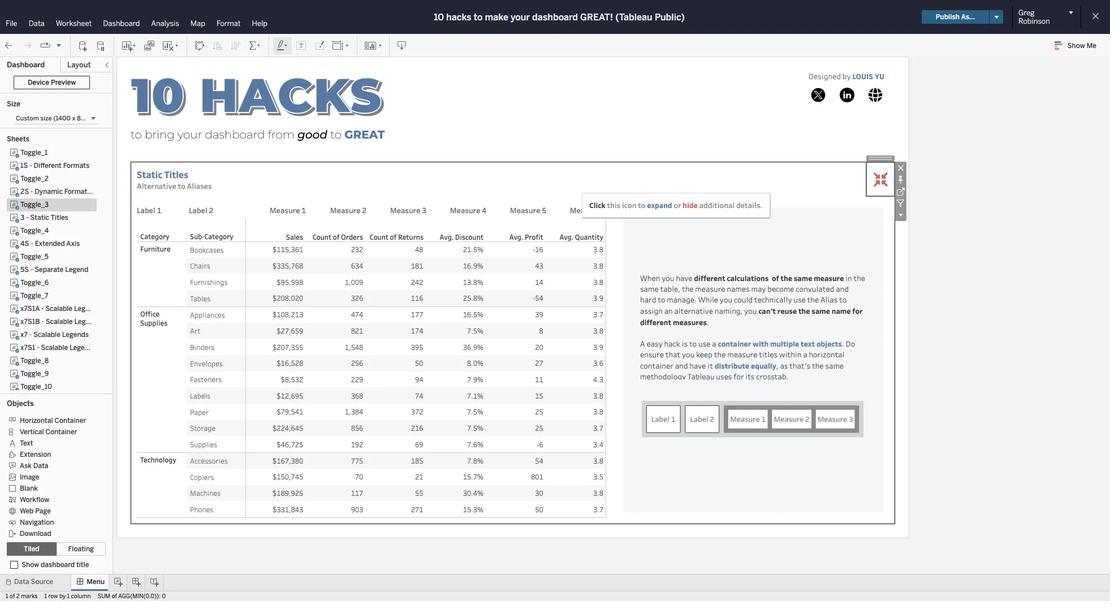 Task type: locate. For each thing, give the bounding box(es) containing it.
Count of Returns, . Press Space to toggle selection. Press Escape to go back to the left margin. Use arrow keys to navigate headers text field
[[365, 219, 426, 241]]

vertical container option
[[7, 426, 98, 437]]

marks. press enter to open the view data window.. use arrow keys to navigate data visualization elements. image
[[866, 162, 895, 196], [245, 241, 606, 518]]

2 vertical spatial measure
[[727, 349, 757, 360]]

swap rows and columns image
[[194, 40, 205, 51]]

2 for measure 2
[[362, 205, 366, 215]]

- for x7s1a
[[41, 305, 44, 313]]

extended
[[35, 240, 65, 248]]

data for data
[[29, 19, 45, 28]]

label 1
[[137, 205, 161, 215]]

1 left row
[[44, 593, 47, 600]]

different up while
[[694, 273, 725, 283]]

dashboard
[[103, 19, 140, 28], [7, 61, 45, 69]]

4s - extended axis
[[20, 240, 80, 248]]

0 horizontal spatial dashboard
[[41, 561, 75, 569]]

1 vertical spatial measure
[[695, 284, 725, 294]]

2 measure from the left
[[330, 205, 360, 215]]

1s - different formats
[[20, 162, 89, 170]]

0 horizontal spatial static
[[30, 214, 49, 222]]

0 horizontal spatial .
[[707, 317, 709, 327]]

2 horizontal spatial of
[[772, 273, 779, 283]]

- right x7s1
[[37, 344, 39, 352]]

3 - static titles
[[20, 214, 68, 222]]

navigation option
[[7, 516, 98, 528]]

0 vertical spatial static
[[137, 169, 162, 180]]

measure up the convulated
[[814, 273, 844, 283]]

measure for measure 5
[[510, 205, 540, 215]]

- right the x7s1a at the left bottom of the page
[[41, 305, 44, 313]]

-
[[30, 162, 32, 170], [31, 188, 33, 196], [26, 214, 29, 222], [31, 240, 33, 248], [31, 266, 33, 274], [41, 305, 44, 313], [42, 318, 44, 326], [29, 331, 32, 339], [37, 344, 39, 352]]

download
[[20, 530, 51, 538]]

1 vertical spatial data
[[33, 462, 48, 470]]

3 up count of returns, . press space to toggle selection. press escape to go back to the left margin. use arrow keys to navigate headers text field
[[422, 205, 426, 215]]

to up name
[[839, 295, 847, 305]]

0 vertical spatial titles
[[164, 169, 188, 180]]

within
[[779, 349, 802, 360]]

1 row by 1 column
[[44, 593, 91, 600]]

Envelopes, Sub-Category. Press Space to toggle selection. Press Escape to go back to the left margin. Use arrow keys to navigate headers text field
[[187, 355, 245, 372]]

and
[[836, 284, 849, 294], [675, 361, 688, 371]]

legends for x7 - scalable legends
[[62, 331, 89, 339]]

to left aliases
[[178, 181, 185, 191]]

container inside the 'a easy hack is to use a container with multiple text objects'
[[718, 339, 751, 348]]

0 horizontal spatial container
[[640, 361, 673, 371]]

1 horizontal spatial 2
[[209, 205, 213, 215]]

legends down x7 - scalable legends
[[70, 344, 96, 352]]

0 vertical spatial and
[[836, 284, 849, 294]]

. left do
[[842, 339, 844, 349]]

3 inside static titles application
[[422, 205, 426, 215]]

scalable up x7s1b - scalable legends
[[45, 305, 72, 313]]

- for 4s
[[31, 240, 33, 248]]

container inside . do ensure that you keep the measure titles within a horizontal container and have it
[[640, 361, 673, 371]]

1 vertical spatial dashboard
[[7, 61, 45, 69]]

easy
[[647, 339, 663, 349]]

text option
[[7, 437, 98, 448]]

dashboard
[[532, 12, 578, 22], [41, 561, 75, 569]]

1 vertical spatial show
[[21, 561, 39, 569]]

0 vertical spatial different
[[694, 273, 725, 283]]

of up become
[[772, 273, 779, 283]]

blank option
[[7, 482, 98, 494]]

page
[[35, 507, 51, 515]]

formatting
[[64, 188, 100, 196]]

replay animation image left 'new data source' image
[[55, 42, 62, 48]]

1 horizontal spatial a
[[803, 349, 807, 360]]

you inside . do ensure that you keep the measure titles within a horizontal container and have it
[[682, 349, 695, 360]]

. do ensure that you keep the measure titles within a horizontal container and have it
[[640, 339, 857, 371]]

1 horizontal spatial by
[[843, 71, 851, 81]]

a down text
[[803, 349, 807, 360]]

dashboard right "your"
[[532, 12, 578, 22]]

label for label 1
[[137, 205, 155, 215]]

Sales, . Press Space to toggle selection. Press Escape to go back to the left margin. Use arrow keys to navigate headers text field
[[245, 219, 305, 241]]

list box containing toggle_1
[[7, 146, 106, 394]]

Fasteners, Sub-Category. Press Space to toggle selection. Press Escape to go back to the left margin. Use arrow keys to navigate headers text field
[[187, 372, 245, 387]]

measure left 4
[[450, 205, 480, 215]]

Art, Sub-Category. Press Space to toggle selection. Press Escape to go back to the left margin. Use arrow keys to navigate headers text field
[[187, 323, 245, 339]]

2 up count of orders, . press space to toggle selection. press escape to go back to the left margin. use arrow keys to navigate headers text box
[[362, 205, 366, 215]]

static titles application
[[113, 57, 1109, 573]]

container up distribute on the right bottom
[[718, 339, 751, 348]]

label 2
[[189, 205, 213, 215]]

in the same table, the measure names may become convulated and hard to manage. while you could technically use the alias to assign an alternative naming, you
[[640, 273, 867, 316]]

data up 1 of 2 marks
[[14, 578, 29, 586]]

0 horizontal spatial marks. press enter to open the view data window.. use arrow keys to navigate data visualization elements. image
[[245, 241, 606, 518]]

by left louis
[[843, 71, 851, 81]]

4
[[482, 205, 486, 215]]

same down alias
[[812, 306, 830, 316]]

toggle_6
[[20, 279, 49, 287]]

naming,
[[715, 306, 743, 316]]

image image
[[131, 59, 396, 146], [806, 86, 830, 104], [868, 87, 883, 103], [840, 88, 854, 102], [640, 398, 866, 440]]

same down when
[[640, 284, 659, 294]]

0 horizontal spatial and
[[675, 361, 688, 371]]

you down is
[[682, 349, 695, 360]]

scalable for x7
[[33, 331, 60, 339]]

1 vertical spatial marks. press enter to open the view data window.. use arrow keys to navigate data visualization elements. image
[[245, 241, 606, 518]]

measure left 5
[[510, 205, 540, 215]]

same inside can't reuse the same name for different measures
[[812, 306, 830, 316]]

the down horizontal
[[812, 361, 824, 371]]

toggle_8
[[20, 357, 49, 365]]

Supplies, Sub-Category. Press Space to toggle selection. Press Escape to go back to the left margin. Use arrow keys to navigate headers text field
[[187, 436, 245, 452]]

by right row
[[59, 593, 66, 600]]

different down assign
[[640, 317, 671, 327]]

scalable for x7s1
[[41, 344, 68, 352]]

dashboard up new worksheet icon
[[103, 19, 140, 28]]

measure up sales, . press space to toggle selection. press escape to go back to the left margin. use arrow keys to navigate headers text field
[[270, 205, 300, 215]]

- down toggle_3 on the left top of page
[[26, 214, 29, 222]]

scalable for x7s1b
[[46, 318, 73, 326]]

1 measure from the left
[[270, 205, 300, 215]]

0 vertical spatial container
[[55, 417, 86, 425]]

the inside can't reuse the same name for different measures
[[798, 306, 810, 316]]

measure 3
[[390, 205, 426, 215]]

dashboard down redo icon
[[7, 61, 45, 69]]

ask data
[[20, 462, 48, 470]]

show
[[1067, 42, 1085, 50], [21, 561, 39, 569]]

list box
[[7, 146, 106, 394]]

0 horizontal spatial measure
[[695, 284, 725, 294]]

0 vertical spatial show
[[1067, 42, 1085, 50]]

icon
[[622, 200, 636, 210]]

0 vertical spatial measure
[[814, 273, 844, 283]]

of
[[772, 273, 779, 283], [10, 593, 15, 600], [112, 593, 117, 600]]

2 horizontal spatial measure
[[814, 273, 844, 283]]

legends down x7s1a - scalable legends
[[74, 318, 101, 326]]

by inside static titles application
[[843, 71, 851, 81]]

container up vertical container option
[[55, 417, 86, 425]]

and down that
[[675, 361, 688, 371]]

0 vertical spatial dashboard
[[103, 19, 140, 28]]

legends up x7s1b - scalable legends
[[74, 305, 101, 313]]

web page
[[20, 507, 51, 515]]

0 horizontal spatial a
[[712, 339, 716, 349]]

1 vertical spatial by
[[59, 593, 66, 600]]

for right name
[[852, 306, 863, 316]]

scalable down x7s1a - scalable legends
[[46, 318, 73, 326]]

Furnishings, Sub-Category. Press Space to toggle selection. Press Escape to go back to the left margin. Use arrow keys to navigate headers text field
[[187, 274, 245, 290]]

fix width image
[[895, 174, 907, 185]]

2 label from the left
[[189, 205, 207, 215]]

1 vertical spatial container
[[46, 428, 77, 436]]

and down in
[[836, 284, 849, 294]]

4 measure from the left
[[450, 205, 480, 215]]

by
[[843, 71, 851, 81], [59, 593, 66, 600]]

same down horizontal
[[825, 361, 844, 371]]

- right 1s
[[30, 162, 32, 170]]

x7s1
[[20, 344, 35, 352]]

titles inside static titles alternative to aliases
[[164, 169, 188, 180]]

your
[[511, 12, 530, 22]]

static up alternative
[[137, 169, 162, 180]]

fit image
[[332, 40, 350, 51]]

6 measure from the left
[[570, 205, 600, 215]]

measure for measure 2
[[330, 205, 360, 215]]

of for sum of agg(min(0.0)): 0
[[112, 593, 117, 600]]

1 horizontal spatial label
[[189, 205, 207, 215]]

different
[[694, 273, 725, 283], [640, 317, 671, 327]]

of left marks
[[10, 593, 15, 600]]

or
[[674, 200, 681, 210]]

crosstab.
[[756, 372, 788, 382]]

show left me
[[1067, 42, 1085, 50]]

0 horizontal spatial label
[[137, 205, 155, 215]]

0 horizontal spatial for
[[734, 372, 744, 382]]

alternative
[[674, 306, 713, 316]]

0 vertical spatial a
[[712, 339, 716, 349]]

Avg. Profit, . Press Space to toggle selection. Press Escape to go back to the left margin. Use arrow keys to navigate headers text field
[[486, 219, 546, 241]]

1 vertical spatial have
[[690, 361, 706, 371]]

measure for measure 3
[[390, 205, 420, 215]]

0 horizontal spatial 3
[[20, 214, 24, 222]]

greg
[[1018, 8, 1035, 17]]

- for 2s
[[31, 188, 33, 196]]

0 vertical spatial container
[[718, 339, 751, 348]]

show me button
[[1049, 37, 1107, 54]]

1 horizontal spatial and
[[836, 284, 849, 294]]

the up become
[[781, 273, 792, 283]]

measure 1
[[270, 205, 306, 215]]

850)
[[77, 115, 91, 122]]

1 vertical spatial a
[[803, 349, 807, 360]]

preview
[[51, 79, 76, 87]]

have up table, in the top right of the page
[[676, 273, 693, 283]]

hack
[[664, 339, 680, 349]]

use up reuse
[[794, 295, 806, 305]]

1 vertical spatial .
[[842, 339, 844, 349]]

Labels, Sub-Category. Press Space to toggle selection. Press Escape to go back to the left margin. Use arrow keys to navigate headers text field
[[187, 387, 245, 404]]

clear sheet image
[[162, 40, 180, 51]]

toggle_9
[[20, 370, 49, 378]]

1 horizontal spatial 3
[[422, 205, 426, 215]]

1 label from the left
[[137, 205, 155, 215]]

1 vertical spatial dashboard
[[41, 561, 75, 569]]

toggle_3
[[20, 201, 49, 209]]

measure left "6"
[[570, 205, 600, 215]]

Avg. Quantity, . Press Space to toggle selection. Press Escape to go back to the left margin. Use arrow keys to navigate headers text field
[[546, 219, 606, 241]]

0 vertical spatial .
[[707, 317, 709, 327]]

of right 'sum'
[[112, 593, 117, 600]]

1 horizontal spatial marks. press enter to open the view data window.. use arrow keys to navigate data visualization elements. image
[[866, 162, 895, 196]]

1 horizontal spatial titles
[[164, 169, 188, 180]]

0 vertical spatial by
[[843, 71, 851, 81]]

container inside horizontal container option
[[55, 417, 86, 425]]

1 horizontal spatial static
[[137, 169, 162, 180]]

static up toggle_4
[[30, 214, 49, 222]]

1 down alternative
[[157, 205, 161, 215]]

1 horizontal spatial container
[[718, 339, 751, 348]]

Accessories, Sub-Category. Press Space to toggle selection. Press Escape to go back to the left margin. Use arrow keys to navigate headers text field
[[187, 452, 245, 469]]

label down aliases
[[189, 205, 207, 215]]

x7s1b
[[20, 318, 40, 326]]

data down extension
[[33, 462, 48, 470]]

measure
[[270, 205, 300, 215], [330, 205, 360, 215], [390, 205, 420, 215], [450, 205, 480, 215], [510, 205, 540, 215], [570, 205, 600, 215]]

scalable down x7 - scalable legends
[[41, 344, 68, 352]]

and inside . do ensure that you keep the measure titles within a horizontal container and have it
[[675, 361, 688, 371]]

go to sheet image
[[895, 185, 907, 197]]

same up the convulated
[[794, 273, 812, 283]]

1 vertical spatial and
[[675, 361, 688, 371]]

use up keep
[[698, 339, 711, 349]]

1 horizontal spatial show
[[1067, 42, 1085, 50]]

- right 2s
[[31, 188, 33, 196]]

container down ensure
[[640, 361, 673, 371]]

have up tableau
[[690, 361, 706, 371]]

same inside in the same table, the measure names may become convulated and hard to manage. while you could technically use the alias to assign an alternative naming, you
[[640, 284, 659, 294]]

sort ascending image
[[212, 40, 223, 51]]

toggle_4
[[20, 227, 49, 235]]

a inside . do ensure that you keep the measure titles within a horizontal container and have it
[[803, 349, 807, 360]]

a up keep
[[712, 339, 716, 349]]

2 for label 2
[[209, 205, 213, 215]]

titles
[[759, 349, 778, 360]]

0 vertical spatial marks. press enter to open the view data window.. use arrow keys to navigate data visualization elements. image
[[866, 162, 895, 196]]

0 horizontal spatial dashboard
[[7, 61, 45, 69]]

- right 'x7'
[[29, 331, 32, 339]]

2
[[209, 205, 213, 215], [362, 205, 366, 215], [16, 593, 20, 600]]

1 horizontal spatial .
[[842, 339, 844, 349]]

for inside ', as that's the same methodology tableau uses for its crosstab.'
[[734, 372, 744, 382]]

format
[[217, 19, 241, 28]]

1 vertical spatial different
[[640, 317, 671, 327]]

you down could
[[744, 306, 757, 316]]

measure up while
[[695, 284, 725, 294]]

0 vertical spatial dashboard
[[532, 12, 578, 22]]

container inside vertical container option
[[46, 428, 77, 436]]

you up "naming,"
[[720, 295, 732, 305]]

replay animation image right redo icon
[[40, 40, 51, 51]]

0 horizontal spatial by
[[59, 593, 66, 600]]

reuse
[[777, 306, 797, 316]]

show down tiled
[[21, 561, 39, 569]]

undo image
[[3, 40, 15, 51]]

container for horizontal container
[[55, 417, 86, 425]]

distribute equally
[[715, 361, 776, 370]]

same inside when you have different calculations  of the same measure
[[794, 273, 812, 283]]

legends down x7s1b - scalable legends
[[62, 331, 89, 339]]

1 horizontal spatial use
[[794, 295, 806, 305]]

0 horizontal spatial show
[[21, 561, 39, 569]]

. inside . do ensure that you keep the measure titles within a horizontal container and have it
[[842, 339, 844, 349]]

in
[[846, 273, 852, 283]]

data
[[29, 19, 45, 28], [33, 462, 48, 470], [14, 578, 29, 586]]

titles up alternative
[[164, 169, 188, 180]]

1 horizontal spatial dashboard
[[103, 19, 140, 28]]

measure for measure 1
[[270, 205, 300, 215]]

ask
[[20, 462, 32, 470]]

- right 'x7s1b'
[[42, 318, 44, 326]]

measure inside in the same table, the measure names may become convulated and hard to manage. while you could technically use the alias to assign an alternative naming, you
[[695, 284, 725, 294]]

2 horizontal spatial 2
[[362, 205, 366, 215]]

dashboard down togglestate option group
[[41, 561, 75, 569]]

scalable up x7s1 - scalable legends
[[33, 331, 60, 339]]

measure down the 'a easy hack is to use a container with multiple text objects'
[[727, 349, 757, 360]]

may
[[751, 284, 766, 294]]

0 horizontal spatial titles
[[51, 214, 68, 222]]

extension
[[20, 451, 51, 459]]

can't
[[758, 306, 776, 316]]

highlight image
[[276, 40, 289, 51]]

replay animation image
[[40, 40, 51, 51], [55, 42, 62, 48]]

titles down 2s - dynamic formatting
[[51, 214, 68, 222]]

designed by louis yu
[[809, 71, 884, 81]]

- right 5s
[[31, 266, 33, 274]]

static inside static titles alternative to aliases
[[137, 169, 162, 180]]

0 vertical spatial for
[[852, 306, 863, 316]]

1 vertical spatial container
[[640, 361, 673, 371]]

(tableau
[[615, 12, 652, 22]]

container
[[718, 339, 751, 348], [640, 361, 673, 371]]

1 vertical spatial for
[[734, 372, 744, 382]]

- for 5s
[[31, 266, 33, 274]]

2 vertical spatial data
[[14, 578, 29, 586]]

1s
[[20, 162, 28, 170]]

x7s1 - scalable legends
[[20, 344, 96, 352]]

- right 4s
[[31, 240, 33, 248]]

0 horizontal spatial different
[[640, 317, 671, 327]]

data for data source
[[14, 578, 29, 586]]

2 down aliases
[[209, 205, 213, 215]]

horizontal container
[[20, 417, 86, 425]]

0 horizontal spatial of
[[10, 593, 15, 600]]

marks
[[21, 593, 38, 600]]

when
[[640, 273, 660, 283]]

show inside button
[[1067, 42, 1085, 50]]

the right keep
[[714, 349, 726, 360]]

1 horizontal spatial different
[[694, 273, 725, 283]]

device preview button
[[14, 76, 90, 89]]

of for 1 of 2 marks
[[10, 593, 15, 600]]

measure up count of orders, . press space to toggle selection. press escape to go back to the left margin. use arrow keys to navigate headers text box
[[330, 205, 360, 215]]

3
[[422, 205, 426, 215], [20, 214, 24, 222]]

you
[[662, 273, 674, 283], [720, 295, 732, 305], [744, 306, 757, 316], [682, 349, 695, 360]]

1 horizontal spatial measure
[[727, 349, 757, 360]]

. down "alternative"
[[707, 317, 709, 327]]

1 horizontal spatial of
[[112, 593, 117, 600]]

0 horizontal spatial use
[[698, 339, 711, 349]]

toggle_7
[[20, 292, 48, 300]]

for
[[852, 306, 863, 316], [734, 372, 744, 382]]

titles
[[164, 169, 188, 180], [51, 214, 68, 222]]

use as filter image
[[895, 197, 907, 209]]

container for vertical container
[[46, 428, 77, 436]]

3 measure from the left
[[390, 205, 420, 215]]

container down horizontal container
[[46, 428, 77, 436]]

data up redo icon
[[29, 19, 45, 28]]

make
[[485, 12, 508, 22]]

to right is
[[689, 339, 697, 349]]

horizontal
[[20, 417, 53, 425]]

custom
[[16, 115, 39, 122]]

2 left marks
[[16, 593, 20, 600]]

sort descending image
[[230, 40, 241, 51]]

2s - dynamic formatting
[[20, 188, 100, 196]]

5 measure from the left
[[510, 205, 540, 215]]

the inside when you have different calculations  of the same measure
[[781, 273, 792, 283]]

Appliances, Sub-Category. Press Space to toggle selection. Press Escape to go back to the left margin. Use arrow keys to navigate headers text field
[[187, 307, 245, 323]]

the right reuse
[[798, 306, 810, 316]]

label down alternative
[[137, 205, 155, 215]]

the inside ', as that's the same methodology tableau uses for its crosstab.'
[[812, 361, 824, 371]]

measure up count of returns, . press space to toggle selection. press escape to go back to the left margin. use arrow keys to navigate headers text field
[[390, 205, 420, 215]]

0 vertical spatial use
[[794, 295, 806, 305]]

for left its
[[734, 372, 744, 382]]

1 vertical spatial use
[[698, 339, 711, 349]]

0 vertical spatial data
[[29, 19, 45, 28]]

1 horizontal spatial for
[[852, 306, 863, 316]]

3 down toggle_3 on the left top of page
[[20, 214, 24, 222]]



Task type: vqa. For each thing, say whether or not it's contained in the screenshot.
GET in Explore these sample data sets, data sources, and web data connectors to get started on your next visualization project. Download a data set and connect to it from Tableau to start creating. Data sets may be available in English only.
no



Task type: describe. For each thing, give the bounding box(es) containing it.
different inside can't reuse the same name for different measures
[[640, 317, 671, 327]]

legends for x7s1 - scalable legends
[[70, 344, 96, 352]]

tableau
[[688, 372, 715, 382]]

sum
[[98, 593, 110, 600]]

0 horizontal spatial replay animation image
[[40, 40, 51, 51]]

remove from dashboard image
[[895, 162, 907, 174]]

it
[[708, 361, 713, 371]]

workflow option
[[7, 494, 98, 505]]

name
[[832, 306, 851, 316]]

its
[[746, 372, 755, 382]]

measure for measure 6
[[570, 205, 600, 215]]

togglestate option group
[[7, 542, 106, 556]]

show/hide cards image
[[364, 40, 382, 51]]

Chairs, Sub-Category. Press Space to toggle selection. Press Escape to go back to the left margin. Use arrow keys to navigate headers text field
[[187, 258, 245, 274]]

measure inside when you have different calculations  of the same measure
[[814, 273, 844, 283]]

publish as...
[[936, 13, 975, 21]]

legend
[[65, 266, 88, 274]]

6
[[602, 205, 606, 215]]

sum of agg(min(0.0)): 0
[[98, 593, 166, 600]]

same inside ', as that's the same methodology tableau uses for its crosstab.'
[[825, 361, 844, 371]]

x7s1a - scalable legends
[[20, 305, 101, 313]]

alternative
[[137, 181, 176, 191]]

- for x7s1b
[[42, 318, 44, 326]]

data inside ask data "option"
[[33, 462, 48, 470]]

layout
[[67, 61, 91, 69]]

device
[[28, 79, 49, 87]]

click
[[589, 200, 605, 210]]

this
[[607, 200, 621, 210]]

data source
[[14, 578, 53, 586]]

use inside in the same table, the measure names may become convulated and hard to manage. while you could technically use the alias to assign an alternative naming, you
[[794, 295, 806, 305]]

custom size (1400 x 850)
[[16, 115, 91, 122]]

Tables, Sub-Category. Press Space to toggle selection. Press Escape to go back to the left margin. Use arrow keys to navigate headers text field
[[187, 290, 245, 307]]

vertical container
[[20, 428, 77, 436]]

analysis
[[151, 19, 179, 28]]

1 left column
[[67, 593, 70, 600]]

designed
[[809, 71, 841, 81]]

have inside . do ensure that you keep the measure titles within a horizontal container and have it
[[690, 361, 706, 371]]

floating
[[68, 545, 94, 553]]

1 horizontal spatial replay animation image
[[55, 42, 62, 48]]

ask data option
[[7, 460, 98, 471]]

to inside static titles alternative to aliases
[[178, 181, 185, 191]]

manage.
[[667, 295, 697, 305]]

help
[[252, 19, 268, 28]]

. for . do ensure that you keep the measure titles within a horizontal container and have it
[[842, 339, 844, 349]]

new data source image
[[77, 40, 89, 51]]

measure for measure 4
[[450, 205, 480, 215]]

show for show dashboard title
[[21, 561, 39, 569]]

Copiers, Sub-Category. Press Space to toggle selection. Press Escape to go back to the left margin. Use arrow keys to navigate headers text field
[[187, 469, 245, 485]]

- for x7
[[29, 331, 32, 339]]

names
[[727, 284, 750, 294]]

x7s1a
[[20, 305, 40, 313]]

image
[[20, 473, 39, 481]]

image option
[[7, 471, 98, 482]]

calculations
[[727, 273, 769, 283]]

legends for x7s1b - scalable legends
[[74, 318, 101, 326]]

greg robinson
[[1018, 8, 1050, 25]]

objects list box
[[7, 411, 106, 539]]

5s
[[20, 266, 29, 274]]

redo image
[[21, 40, 33, 51]]

and inside in the same table, the measure names may become convulated and hard to manage. while you could technically use the alias to assign an alternative naming, you
[[836, 284, 849, 294]]

measure 6
[[570, 205, 606, 215]]

,
[[776, 361, 779, 371]]

Count of Orders, . Press Space to toggle selection. Press Escape to go back to the left margin. Use arrow keys to navigate headers text field
[[305, 219, 365, 241]]

a easy hack is to use a container with multiple text objects
[[640, 339, 842, 349]]

1 vertical spatial static
[[30, 214, 49, 222]]

1 left marks
[[6, 593, 8, 600]]

Furniture, Category. Press Space to toggle selection. Press Escape to go back to the left margin. Use arrow keys to navigate headers text field
[[137, 241, 187, 307]]

horizontal container option
[[7, 415, 98, 426]]

can't reuse the same name for different measures
[[640, 306, 864, 327]]

- for 3
[[26, 214, 29, 222]]

hide
[[683, 200, 698, 210]]

Binders, Sub-Category. Press Space to toggle selection. Press Escape to go back to the left margin. Use arrow keys to navigate headers text field
[[187, 339, 245, 355]]

Paper, Sub-Category. Press Space to toggle selection. Press Escape to go back to the left margin. Use arrow keys to navigate headers text field
[[187, 404, 245, 420]]

1 up sales, . press space to toggle selection. press escape to go back to the left margin. use arrow keys to navigate headers text field
[[302, 205, 306, 215]]

web
[[20, 507, 34, 515]]

2s
[[20, 188, 29, 196]]

, as that's the same methodology tableau uses for its crosstab.
[[640, 361, 845, 382]]

alias
[[821, 295, 838, 305]]

ensure
[[640, 349, 664, 360]]

- for x7s1
[[37, 344, 39, 352]]

vertical
[[20, 428, 44, 436]]

the inside . do ensure that you keep the measure titles within a horizontal container and have it
[[714, 349, 726, 360]]

that's
[[790, 361, 810, 371]]

different inside when you have different calculations  of the same measure
[[694, 273, 725, 283]]

to left the make at the left top of page
[[474, 12, 483, 22]]

measure 4
[[450, 205, 486, 215]]

do
[[846, 339, 855, 349]]

download image
[[396, 40, 408, 51]]

an
[[664, 306, 673, 316]]

for inside can't reuse the same name for different measures
[[852, 306, 863, 316]]

collapse image
[[103, 62, 110, 68]]

scalable for x7s1a
[[45, 305, 72, 313]]

blank
[[20, 485, 38, 492]]

(1400
[[53, 115, 71, 122]]

totals image
[[248, 40, 262, 51]]

extension option
[[7, 448, 98, 460]]

1 horizontal spatial dashboard
[[532, 12, 578, 22]]

x7s1b - scalable legends
[[20, 318, 101, 326]]

0 vertical spatial have
[[676, 273, 693, 283]]

device preview
[[28, 79, 76, 87]]

5
[[542, 205, 546, 215]]

the up the "manage." at right
[[682, 284, 694, 294]]

measure inside . do ensure that you keep the measure titles within a horizontal container and have it
[[727, 349, 757, 360]]

additional
[[699, 200, 735, 210]]

10 hacks to make your dashboard great! (tableau public)
[[434, 12, 685, 22]]

0 horizontal spatial 2
[[16, 593, 20, 600]]

download option
[[7, 528, 98, 539]]

text
[[801, 339, 815, 348]]

more options image
[[895, 209, 907, 221]]

separate
[[35, 266, 64, 274]]

Avg. Discount, . Press Space to toggle selection. Press Escape to go back to the left margin. Use arrow keys to navigate headers text field
[[426, 219, 486, 241]]

1 vertical spatial titles
[[51, 214, 68, 222]]

toggle_10
[[20, 383, 52, 391]]

formats
[[63, 162, 89, 170]]

text
[[20, 439, 33, 447]]

table,
[[660, 284, 680, 294]]

show dashboard title
[[21, 561, 89, 569]]

the right in
[[854, 273, 865, 283]]

yu
[[875, 71, 884, 81]]

show mark labels image
[[296, 40, 307, 51]]

static titles alternative to aliases
[[137, 169, 212, 191]]

Office Supplies, Category. Press Space to toggle selection. Press Escape to go back to the left margin. Use arrow keys to navigate headers text field
[[137, 307, 187, 452]]

me
[[1087, 42, 1097, 50]]

methodology
[[640, 372, 686, 382]]

public)
[[655, 12, 685, 22]]

x7
[[20, 331, 28, 339]]

Storage, Sub-Category. Press Space to toggle selection. Press Escape to go back to the left margin. Use arrow keys to navigate headers text field
[[187, 420, 245, 436]]

Bookcases, Sub-Category. Press Space to toggle selection. Press Escape to go back to the left margin. Use arrow keys to navigate headers text field
[[187, 241, 245, 258]]

you up table, in the top right of the page
[[662, 273, 674, 283]]

show for show me
[[1067, 42, 1085, 50]]

Technology, Category. Press Space to toggle selection. Press Escape to go back to the left margin. Use arrow keys to navigate headers text field
[[137, 452, 187, 517]]

objects
[[7, 399, 34, 408]]

equally
[[751, 361, 776, 370]]

Machines, Sub-Category. Press Space to toggle selection. Press Escape to go back to the left margin. Use arrow keys to navigate headers text field
[[187, 485, 245, 501]]

the down the convulated
[[807, 295, 819, 305]]

10
[[434, 12, 444, 22]]

Phones, Sub-Category. Press Space to toggle selection. Press Escape to go back to the left margin. Use arrow keys to navigate headers text field
[[187, 501, 245, 517]]

to right icon
[[638, 200, 645, 210]]

file
[[6, 19, 17, 28]]

0
[[162, 593, 166, 600]]

of inside when you have different calculations  of the same measure
[[772, 273, 779, 283]]

format workbook image
[[314, 40, 325, 51]]

publish
[[936, 13, 960, 21]]

toggle_1
[[20, 149, 48, 157]]

label for label 2
[[189, 205, 207, 215]]

become
[[768, 284, 794, 294]]

new worksheet image
[[121, 40, 137, 51]]

to up an
[[658, 295, 665, 305]]

publish as... button
[[922, 10, 989, 24]]

duplicate image
[[144, 40, 155, 51]]

sheets
[[7, 135, 29, 143]]

- for 1s
[[30, 162, 32, 170]]

uses
[[716, 372, 732, 382]]

dynamic
[[35, 188, 63, 196]]

web page option
[[7, 505, 98, 516]]

title
[[76, 561, 89, 569]]

column
[[71, 593, 91, 600]]

details.
[[736, 200, 762, 210]]

source
[[31, 578, 53, 586]]

navigation
[[20, 518, 54, 526]]

. for .
[[707, 317, 709, 327]]

legends for x7s1a - scalable legends
[[74, 305, 101, 313]]

pause auto updates image
[[96, 40, 107, 51]]



